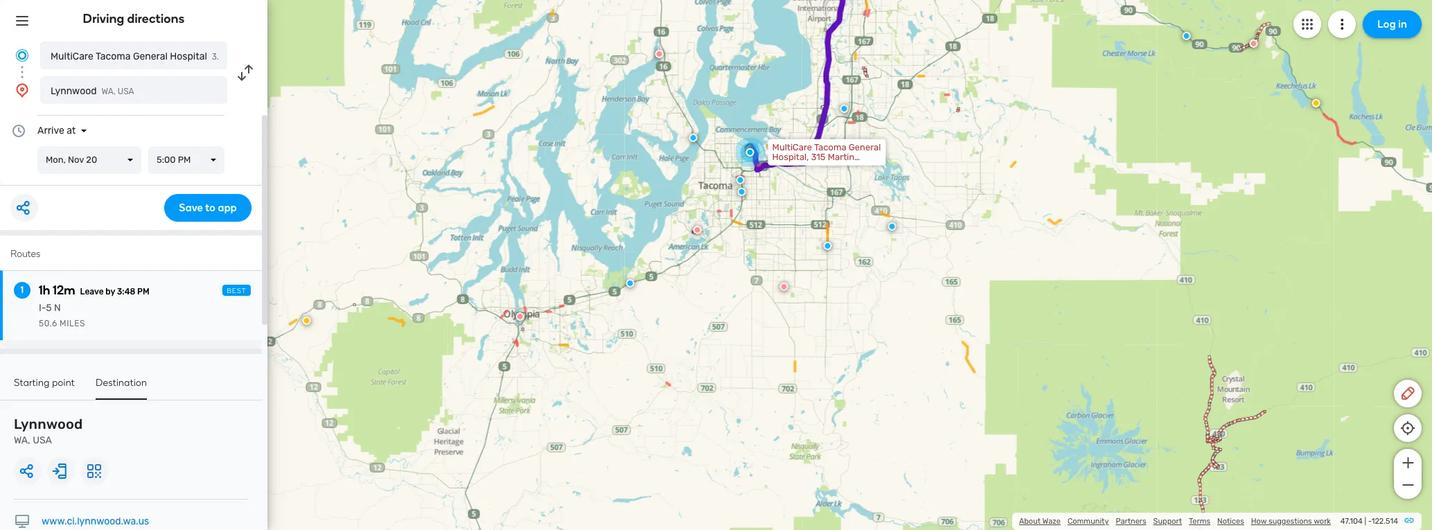 Task type: locate. For each thing, give the bounding box(es) containing it.
1 vertical spatial usa
[[33, 435, 52, 446]]

lynnwood wa, usa down the multicare
[[51, 85, 134, 97]]

about waze community partners support terms notices how suggestions work
[[1020, 517, 1332, 526]]

1 vertical spatial wa,
[[14, 435, 30, 446]]

general
[[133, 51, 168, 62]]

0 vertical spatial usa
[[118, 87, 134, 96]]

partners link
[[1116, 517, 1147, 526]]

www.ci.lynnwood.wa.us link
[[42, 516, 149, 528]]

5:00
[[157, 155, 176, 165]]

i-
[[39, 302, 46, 314]]

routes
[[10, 248, 40, 260]]

zoom out image
[[1400, 477, 1417, 494]]

122.514
[[1372, 517, 1399, 526]]

notices link
[[1218, 517, 1245, 526]]

pm inside 1h 12m leave by 3:48 pm
[[137, 287, 150, 297]]

hospital
[[170, 51, 207, 62]]

by
[[106, 287, 115, 297]]

wa, down tacoma
[[102, 87, 116, 96]]

hazard image
[[1313, 99, 1321, 107], [303, 317, 311, 325]]

0 vertical spatial road closed image
[[655, 50, 664, 58]]

wa,
[[102, 87, 116, 96], [14, 435, 30, 446]]

pencil image
[[1400, 385, 1417, 402]]

mon,
[[46, 155, 66, 165]]

50.6
[[39, 319, 57, 329]]

pm right '3:48'
[[137, 287, 150, 297]]

20
[[86, 155, 97, 165]]

usa down multicare tacoma general hospital
[[118, 87, 134, 96]]

1 horizontal spatial wa,
[[102, 87, 116, 96]]

0 vertical spatial wa,
[[102, 87, 116, 96]]

47.104
[[1341, 517, 1363, 526]]

1 horizontal spatial pm
[[178, 155, 191, 165]]

1h 12m leave by 3:48 pm
[[39, 283, 150, 298]]

waze
[[1043, 517, 1061, 526]]

0 vertical spatial road closed image
[[1250, 39, 1259, 48]]

1 vertical spatial hazard image
[[303, 317, 311, 325]]

2 vertical spatial road closed image
[[516, 312, 524, 321]]

pm
[[178, 155, 191, 165], [137, 287, 150, 297]]

1 horizontal spatial road closed image
[[780, 283, 789, 291]]

1 horizontal spatial hazard image
[[1313, 99, 1321, 107]]

0 vertical spatial lynnwood wa, usa
[[51, 85, 134, 97]]

lynnwood
[[51, 85, 97, 97], [14, 416, 83, 433]]

how
[[1252, 517, 1267, 526]]

starting
[[14, 377, 50, 389]]

leave
[[80, 287, 104, 297]]

community
[[1068, 517, 1109, 526]]

1 horizontal spatial road closed image
[[694, 226, 702, 234]]

1 vertical spatial pm
[[137, 287, 150, 297]]

pm right "5:00"
[[178, 155, 191, 165]]

support
[[1154, 517, 1183, 526]]

0 horizontal spatial wa,
[[14, 435, 30, 446]]

lynnwood down the multicare
[[51, 85, 97, 97]]

wa, down starting point button at the bottom
[[14, 435, 30, 446]]

directions
[[127, 11, 185, 26]]

terms
[[1190, 517, 1211, 526]]

police image
[[1183, 32, 1191, 40], [841, 105, 849, 113], [689, 134, 698, 142], [888, 222, 897, 231], [626, 279, 635, 288]]

0 vertical spatial pm
[[178, 155, 191, 165]]

1 vertical spatial road closed image
[[694, 226, 702, 234]]

1
[[21, 284, 24, 296]]

arrive at
[[37, 125, 76, 137]]

lynnwood down starting point button at the bottom
[[14, 416, 83, 433]]

usa down starting point button at the bottom
[[33, 435, 52, 446]]

community link
[[1068, 517, 1109, 526]]

1h
[[39, 283, 50, 298]]

5
[[46, 302, 52, 314]]

partners
[[1116, 517, 1147, 526]]

0 vertical spatial lynnwood
[[51, 85, 97, 97]]

police image
[[737, 176, 745, 184], [738, 188, 746, 196], [824, 242, 832, 250]]

0 vertical spatial hazard image
[[1313, 99, 1321, 107]]

usa
[[118, 87, 134, 96], [33, 435, 52, 446]]

clock image
[[10, 123, 27, 139]]

tacoma
[[96, 51, 131, 62]]

lynnwood wa, usa
[[51, 85, 134, 97], [14, 416, 83, 446]]

mon, nov 20 list box
[[37, 146, 141, 174]]

suggestions
[[1269, 517, 1313, 526]]

road closed image
[[655, 50, 664, 58], [780, 283, 789, 291]]

lynnwood wa, usa down starting point button at the bottom
[[14, 416, 83, 446]]

road closed image
[[1250, 39, 1259, 48], [694, 226, 702, 234], [516, 312, 524, 321]]

0 horizontal spatial pm
[[137, 287, 150, 297]]

pm inside list box
[[178, 155, 191, 165]]

destination button
[[96, 377, 147, 400]]



Task type: vqa. For each thing, say whether or not it's contained in the screenshot.
the N
yes



Task type: describe. For each thing, give the bounding box(es) containing it.
2 horizontal spatial road closed image
[[1250, 39, 1259, 48]]

n
[[54, 302, 61, 314]]

3:48
[[117, 287, 135, 297]]

nov
[[68, 155, 84, 165]]

0 horizontal spatial road closed image
[[516, 312, 524, 321]]

support link
[[1154, 517, 1183, 526]]

0 vertical spatial police image
[[737, 176, 745, 184]]

point
[[52, 377, 75, 389]]

12m
[[53, 283, 75, 298]]

about waze link
[[1020, 517, 1061, 526]]

0 horizontal spatial road closed image
[[655, 50, 664, 58]]

1 vertical spatial lynnwood wa, usa
[[14, 416, 83, 446]]

multicare tacoma general hospital
[[51, 51, 207, 62]]

location image
[[14, 82, 31, 98]]

-
[[1369, 517, 1372, 526]]

about
[[1020, 517, 1041, 526]]

i-5 n 50.6 miles
[[39, 302, 85, 329]]

1 vertical spatial lynnwood
[[14, 416, 83, 433]]

starting point button
[[14, 377, 75, 399]]

computer image
[[14, 514, 31, 530]]

multicare
[[51, 51, 94, 62]]

mon, nov 20
[[46, 155, 97, 165]]

link image
[[1404, 515, 1416, 526]]

destination
[[96, 377, 147, 389]]

1 horizontal spatial usa
[[118, 87, 134, 96]]

0 horizontal spatial usa
[[33, 435, 52, 446]]

terms link
[[1190, 517, 1211, 526]]

driving
[[83, 11, 124, 26]]

1 vertical spatial road closed image
[[780, 283, 789, 291]]

at
[[67, 125, 76, 137]]

current location image
[[14, 47, 31, 64]]

notices
[[1218, 517, 1245, 526]]

47.104 | -122.514
[[1341, 517, 1399, 526]]

driving directions
[[83, 11, 185, 26]]

5:00 pm
[[157, 155, 191, 165]]

how suggestions work link
[[1252, 517, 1332, 526]]

2 vertical spatial police image
[[824, 242, 832, 250]]

multicare tacoma general hospital button
[[40, 42, 227, 69]]

5:00 pm list box
[[148, 146, 225, 174]]

work
[[1314, 517, 1332, 526]]

www.ci.lynnwood.wa.us
[[42, 516, 149, 528]]

|
[[1365, 517, 1367, 526]]

arrive
[[37, 125, 64, 137]]

zoom in image
[[1400, 455, 1417, 471]]

starting point
[[14, 377, 75, 389]]

1 vertical spatial police image
[[738, 188, 746, 196]]

best
[[227, 287, 247, 295]]

0 horizontal spatial hazard image
[[303, 317, 311, 325]]

miles
[[60, 319, 85, 329]]



